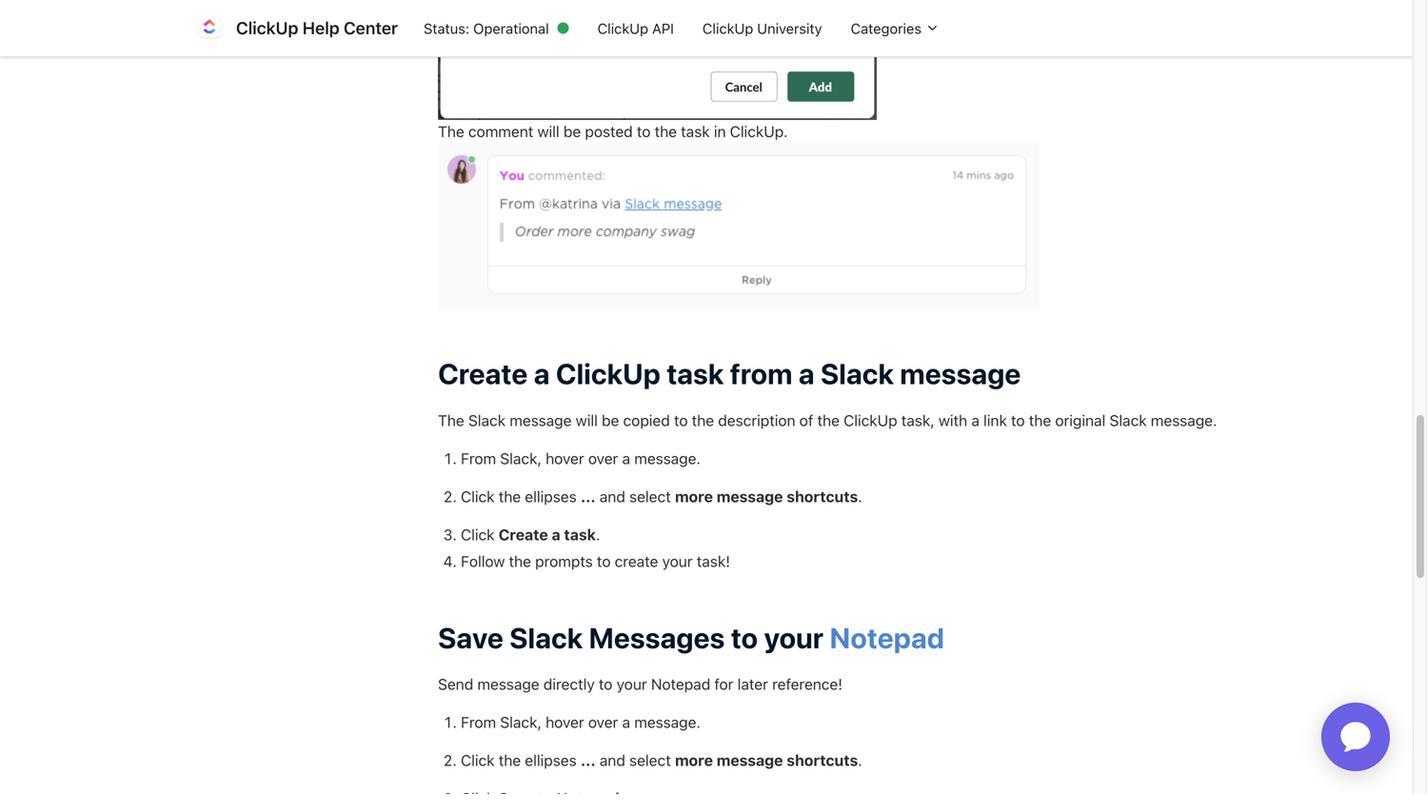 Task type: describe. For each thing, give the bounding box(es) containing it.
1 horizontal spatial will
[[576, 411, 598, 430]]

2 select from the top
[[630, 752, 671, 770]]

1 over from the top
[[589, 450, 619, 468]]

link
[[984, 411, 1008, 430]]

1 ... from the top
[[581, 488, 596, 506]]

1 vertical spatial be
[[602, 411, 620, 430]]

prompts
[[535, 552, 593, 571]]

2 hover from the top
[[546, 714, 585, 732]]

2 from slack, hover over a message. from the top
[[461, 714, 701, 732]]

2 click the ellipses ... and select more message shortcuts . from the top
[[461, 752, 863, 770]]

help
[[303, 18, 340, 38]]

reference!
[[773, 676, 843, 694]]

2 over from the top
[[589, 714, 619, 732]]

1 hover from the top
[[546, 450, 585, 468]]

clickup university
[[703, 20, 823, 36]]

task!
[[697, 552, 731, 571]]

description
[[719, 411, 796, 430]]

1 more from the top
[[675, 488, 713, 506]]

2 vertical spatial .
[[859, 752, 863, 770]]

the for the comment will be posted to the task in clickup.
[[438, 123, 465, 141]]

clickup for clickup help center
[[236, 18, 299, 38]]

3 click from the top
[[461, 752, 495, 770]]

clickup.
[[730, 123, 788, 141]]

operational
[[474, 20, 549, 36]]

to right the link
[[1012, 411, 1025, 430]]

clickup university link
[[689, 10, 837, 46]]

0 horizontal spatial will
[[538, 123, 560, 141]]

send
[[438, 676, 474, 694]]

comment
[[469, 123, 534, 141]]

2 more from the top
[[675, 752, 713, 770]]

0 vertical spatial message.
[[1151, 411, 1218, 430]]

copied
[[624, 411, 670, 430]]

1 select from the top
[[630, 488, 671, 506]]

notepad for send message directly to your notepad for later reference!
[[651, 676, 711, 694]]

status:
[[424, 20, 470, 36]]

center
[[344, 18, 398, 38]]

clickup left task,
[[844, 411, 898, 430]]

2 ... from the top
[[581, 752, 596, 770]]

university
[[758, 20, 823, 36]]

clickup for clickup university
[[703, 20, 754, 36]]

save slack messages to your notepad
[[438, 621, 945, 655]]

original
[[1056, 411, 1106, 430]]

. inside click create a task . follow the prompts to create your task!
[[596, 526, 600, 544]]

clickup for clickup api
[[598, 20, 649, 36]]

for
[[715, 676, 734, 694]]

0 vertical spatial create
[[438, 357, 528, 391]]

clickup api link
[[584, 10, 689, 46]]

the inside click create a task . follow the prompts to create your task!
[[509, 552, 532, 571]]

1 vertical spatial message.
[[635, 450, 701, 468]]

of
[[800, 411, 814, 430]]

screnshot showing the 'add a comment' menu in slack. image
[[438, 0, 877, 120]]



Task type: locate. For each thing, give the bounding box(es) containing it.
slack,
[[500, 450, 542, 468], [500, 714, 542, 732]]

select up create
[[630, 488, 671, 506]]

1 vertical spatial over
[[589, 714, 619, 732]]

0 vertical spatial more
[[675, 488, 713, 506]]

1 vertical spatial more
[[675, 752, 713, 770]]

click the ellipses ... and select more message shortcuts .
[[461, 488, 863, 506], [461, 752, 863, 770]]

your down messages
[[617, 676, 647, 694]]

task left from
[[667, 357, 724, 391]]

0 vertical spatial select
[[630, 488, 671, 506]]

will right the comment
[[538, 123, 560, 141]]

2 from from the top
[[461, 714, 496, 732]]

clickup api
[[598, 20, 674, 36]]

the
[[655, 123, 677, 141], [692, 411, 715, 430], [818, 411, 840, 430], [1029, 411, 1052, 430], [499, 488, 521, 506], [509, 552, 532, 571], [499, 752, 521, 770]]

from
[[461, 450, 496, 468], [461, 714, 496, 732]]

shortcuts down reference!
[[787, 752, 859, 770]]

slack
[[821, 357, 894, 391], [469, 411, 506, 430], [1110, 411, 1147, 430], [510, 621, 583, 655]]

2 the from the top
[[438, 411, 465, 430]]

notepad link
[[830, 621, 945, 655]]

2 shortcuts from the top
[[787, 752, 859, 770]]

api
[[652, 20, 674, 36]]

notepad
[[830, 621, 945, 655], [651, 676, 711, 694]]

shortcuts down the slack message will be copied to the description of the clickup task, with a link to the original slack message.
[[787, 488, 859, 506]]

will left copied
[[576, 411, 598, 430]]

to
[[637, 123, 651, 141], [674, 411, 688, 430], [1012, 411, 1025, 430], [597, 552, 611, 571], [731, 621, 758, 655], [599, 676, 613, 694]]

1 the from the top
[[438, 123, 465, 141]]

0 vertical spatial from
[[461, 450, 496, 468]]

to inside click create a task . follow the prompts to create your task!
[[597, 552, 611, 571]]

2 vertical spatial message.
[[635, 714, 701, 732]]

more up the task!
[[675, 488, 713, 506]]

hover up click create a task . follow the prompts to create your task!
[[546, 450, 585, 468]]

click the ellipses ... and select more message shortcuts . down send message directly to your notepad for later reference!
[[461, 752, 863, 770]]

0 vertical spatial click the ellipses ... and select more message shortcuts .
[[461, 488, 863, 506]]

1 and from the top
[[600, 488, 626, 506]]

clickup left university at the right top of the page
[[703, 20, 754, 36]]

clickup up copied
[[556, 357, 661, 391]]

task for from
[[667, 357, 724, 391]]

notepad up reference!
[[830, 621, 945, 655]]

task up prompts
[[564, 526, 596, 544]]

over down directly
[[589, 714, 619, 732]]

select down send message directly to your notepad for later reference!
[[630, 752, 671, 770]]

the slack message will be copied to the description of the clickup task, with a link to the original slack message.
[[438, 411, 1218, 430]]

2 vertical spatial your
[[617, 676, 647, 694]]

1 vertical spatial hover
[[546, 714, 585, 732]]

the
[[438, 123, 465, 141], [438, 411, 465, 430]]

be left copied
[[602, 411, 620, 430]]

1 from slack, hover over a message. from the top
[[461, 450, 701, 468]]

2 vertical spatial click
[[461, 752, 495, 770]]

1 slack, from the top
[[500, 450, 542, 468]]

1 vertical spatial and
[[600, 752, 626, 770]]

be left 'posted'
[[564, 123, 581, 141]]

0 vertical spatial the
[[438, 123, 465, 141]]

the for the slack message will be copied to the description of the clickup task, with a link to the original slack message.
[[438, 411, 465, 430]]

1 vertical spatial select
[[630, 752, 671, 770]]

clickup left api
[[598, 20, 649, 36]]

notepad for save slack messages to your notepad
[[830, 621, 945, 655]]

1 vertical spatial the
[[438, 411, 465, 430]]

0 vertical spatial be
[[564, 123, 581, 141]]

2 slack, from the top
[[500, 714, 542, 732]]

1 horizontal spatial be
[[602, 411, 620, 430]]

click inside click create a task . follow the prompts to create your task!
[[461, 526, 495, 544]]

task
[[681, 123, 710, 141], [667, 357, 724, 391], [564, 526, 596, 544]]

create
[[438, 357, 528, 391], [499, 526, 548, 544]]

in
[[714, 123, 726, 141]]

from slack, hover over a message.
[[461, 450, 701, 468], [461, 714, 701, 732]]

to right copied
[[674, 411, 688, 430]]

more
[[675, 488, 713, 506], [675, 752, 713, 770]]

0 vertical spatial slack,
[[500, 450, 542, 468]]

0 horizontal spatial be
[[564, 123, 581, 141]]

create a clickup task from a slack message
[[438, 357, 1022, 391]]

message
[[900, 357, 1022, 391], [510, 411, 572, 430], [717, 488, 783, 506], [478, 676, 540, 694], [717, 752, 783, 770]]

create
[[615, 552, 659, 571]]

ellipses up prompts
[[525, 488, 577, 506]]

and
[[600, 488, 626, 506], [600, 752, 626, 770]]

1 vertical spatial .
[[596, 526, 600, 544]]

1 vertical spatial ...
[[581, 752, 596, 770]]

0 vertical spatial .
[[859, 488, 863, 506]]

notepad left for
[[651, 676, 711, 694]]

task for .
[[564, 526, 596, 544]]

1 vertical spatial shortcuts
[[787, 752, 859, 770]]

directly
[[544, 676, 595, 694]]

0 vertical spatial ...
[[581, 488, 596, 506]]

click create a task . follow the prompts to create your task!
[[461, 526, 731, 571]]

1 vertical spatial click
[[461, 526, 495, 544]]

0 vertical spatial from slack, hover over a message.
[[461, 450, 701, 468]]

categories
[[851, 20, 926, 36]]

will
[[538, 123, 560, 141], [576, 411, 598, 430]]

0 vertical spatial over
[[589, 450, 619, 468]]

save
[[438, 621, 504, 655]]

.
[[859, 488, 863, 506], [596, 526, 600, 544], [859, 752, 863, 770]]

screenshot showing a comment in clickup which references a slack message. image
[[438, 143, 1040, 309]]

ellipses
[[525, 488, 577, 506], [525, 752, 577, 770]]

clickup left help
[[236, 18, 299, 38]]

to right 'posted'
[[637, 123, 651, 141]]

0 vertical spatial ellipses
[[525, 488, 577, 506]]

task left in
[[681, 123, 710, 141]]

your up reference!
[[764, 621, 824, 655]]

0 vertical spatial notepad
[[830, 621, 945, 655]]

1 horizontal spatial notepad
[[830, 621, 945, 655]]

to up the later
[[731, 621, 758, 655]]

the comment will be posted to the task in clickup.
[[438, 123, 788, 141]]

follow
[[461, 552, 505, 571]]

a inside click create a task . follow the prompts to create your task!
[[552, 526, 561, 544]]

hover down directly
[[546, 714, 585, 732]]

your for messages
[[764, 621, 824, 655]]

your
[[663, 552, 693, 571], [764, 621, 824, 655], [617, 676, 647, 694]]

your left the task!
[[663, 552, 693, 571]]

1 vertical spatial notepad
[[651, 676, 711, 694]]

0 vertical spatial hover
[[546, 450, 585, 468]]

0 vertical spatial shortcuts
[[787, 488, 859, 506]]

from slack, hover over a message. down directly
[[461, 714, 701, 732]]

1 from from the top
[[461, 450, 496, 468]]

categories button
[[837, 10, 954, 46]]

clickup help center
[[236, 18, 398, 38]]

0 horizontal spatial your
[[617, 676, 647, 694]]

be
[[564, 123, 581, 141], [602, 411, 620, 430]]

ellipses down directly
[[525, 752, 577, 770]]

task,
[[902, 411, 935, 430]]

0 horizontal spatial notepad
[[651, 676, 711, 694]]

from
[[730, 357, 793, 391]]

1 vertical spatial ellipses
[[525, 752, 577, 770]]

1 vertical spatial will
[[576, 411, 598, 430]]

1 click from the top
[[461, 488, 495, 506]]

0 vertical spatial your
[[663, 552, 693, 571]]

to right directly
[[599, 676, 613, 694]]

1 ellipses from the top
[[525, 488, 577, 506]]

posted
[[585, 123, 633, 141]]

send message directly to your notepad for later reference!
[[438, 676, 843, 694]]

0 vertical spatial will
[[538, 123, 560, 141]]

click
[[461, 488, 495, 506], [461, 526, 495, 544], [461, 752, 495, 770]]

1 shortcuts from the top
[[787, 488, 859, 506]]

1 vertical spatial task
[[667, 357, 724, 391]]

click the ellipses ... and select more message shortcuts . up create
[[461, 488, 863, 506]]

... down directly
[[581, 752, 596, 770]]

hover
[[546, 450, 585, 468], [546, 714, 585, 732]]

1 vertical spatial your
[[764, 621, 824, 655]]

1 click the ellipses ... and select more message shortcuts . from the top
[[461, 488, 863, 506]]

status: operational
[[424, 20, 549, 36]]

clickup help help center home page image
[[194, 13, 225, 43]]

with
[[939, 411, 968, 430]]

...
[[581, 488, 596, 506], [581, 752, 596, 770]]

1 vertical spatial slack,
[[500, 714, 542, 732]]

over up click create a task . follow the prompts to create your task!
[[589, 450, 619, 468]]

messages
[[589, 621, 725, 655]]

2 click from the top
[[461, 526, 495, 544]]

clickup help center link
[[194, 13, 410, 43]]

2 and from the top
[[600, 752, 626, 770]]

1 horizontal spatial your
[[663, 552, 693, 571]]

task inside click create a task . follow the prompts to create your task!
[[564, 526, 596, 544]]

your inside click create a task . follow the prompts to create your task!
[[663, 552, 693, 571]]

shortcuts
[[787, 488, 859, 506], [787, 752, 859, 770]]

clickup
[[236, 18, 299, 38], [598, 20, 649, 36], [703, 20, 754, 36], [556, 357, 661, 391], [844, 411, 898, 430]]

later
[[738, 676, 769, 694]]

and up click create a task . follow the prompts to create your task!
[[600, 488, 626, 506]]

select
[[630, 488, 671, 506], [630, 752, 671, 770]]

0 vertical spatial click
[[461, 488, 495, 506]]

and down send message directly to your notepad for later reference!
[[600, 752, 626, 770]]

2 vertical spatial task
[[564, 526, 596, 544]]

over
[[589, 450, 619, 468], [589, 714, 619, 732]]

1 vertical spatial from slack, hover over a message.
[[461, 714, 701, 732]]

message.
[[1151, 411, 1218, 430], [635, 450, 701, 468], [635, 714, 701, 732]]

1 vertical spatial from
[[461, 714, 496, 732]]

... up click create a task . follow the prompts to create your task!
[[581, 488, 596, 506]]

0 vertical spatial task
[[681, 123, 710, 141]]

0 vertical spatial and
[[600, 488, 626, 506]]

1 vertical spatial create
[[499, 526, 548, 544]]

1 vertical spatial click the ellipses ... and select more message shortcuts .
[[461, 752, 863, 770]]

2 horizontal spatial your
[[764, 621, 824, 655]]

application
[[1299, 680, 1414, 794]]

more down send message directly to your notepad for later reference!
[[675, 752, 713, 770]]

to left create
[[597, 552, 611, 571]]

create inside click create a task . follow the prompts to create your task!
[[499, 526, 548, 544]]

2 ellipses from the top
[[525, 752, 577, 770]]

from slack, hover over a message. down copied
[[461, 450, 701, 468]]

your for directly
[[617, 676, 647, 694]]

a
[[534, 357, 550, 391], [799, 357, 815, 391], [972, 411, 980, 430], [623, 450, 631, 468], [552, 526, 561, 544], [623, 714, 631, 732]]



Task type: vqa. For each thing, say whether or not it's contained in the screenshot.
"ClickUp." in the Connect And Integrate Other Apps To Bring All Your Work Into Clickup.
no



